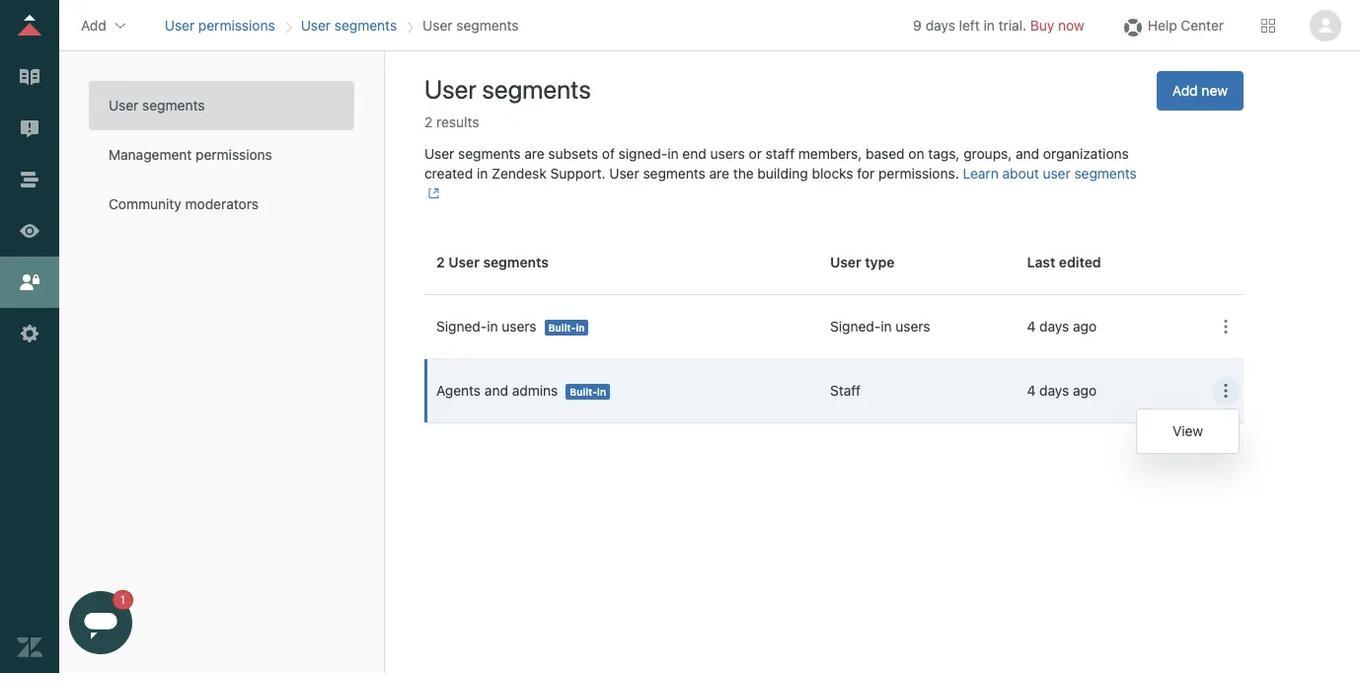 Task type: vqa. For each thing, say whether or not it's contained in the screenshot.
'Support'
no



Task type: locate. For each thing, give the bounding box(es) containing it.
results
[[437, 114, 479, 130]]

permissions.
[[879, 165, 960, 182]]

0 vertical spatial built-in
[[549, 322, 585, 334]]

are up zendesk
[[525, 145, 545, 162]]

signed- down user type
[[830, 318, 881, 335]]

0 horizontal spatial are
[[525, 145, 545, 162]]

0 vertical spatial built-
[[549, 322, 576, 334]]

built-in up the admins on the bottom left of page
[[549, 322, 585, 334]]

zendesk image
[[17, 635, 42, 661]]

1 horizontal spatial are
[[710, 165, 730, 182]]

user segments
[[301, 16, 397, 33], [423, 16, 519, 33], [425, 74, 591, 104], [109, 97, 205, 114]]

2 vertical spatial days
[[1040, 382, 1070, 399]]

signed-
[[436, 318, 487, 335], [830, 318, 881, 335]]

0 horizontal spatial signed-
[[436, 318, 487, 335]]

0 vertical spatial 4 days ago
[[1027, 318, 1097, 335]]

4
[[1027, 318, 1036, 335], [1027, 382, 1036, 399]]

1 vertical spatial built-
[[570, 387, 597, 398]]

2 signed- from the left
[[830, 318, 881, 335]]

2 ago from the top
[[1073, 382, 1097, 399]]

1 horizontal spatial add
[[1173, 82, 1198, 99]]

user right user segments link
[[423, 16, 453, 33]]

edited
[[1059, 254, 1102, 271]]

user up '2 results'
[[425, 74, 477, 104]]

user permissions image
[[17, 270, 42, 295]]

and up about
[[1016, 145, 1040, 162]]

add
[[81, 16, 106, 33], [1173, 82, 1198, 99]]

are
[[525, 145, 545, 162], [710, 165, 730, 182]]

0 horizontal spatial users
[[502, 318, 537, 335]]

built-in for users
[[549, 322, 585, 334]]

days
[[926, 16, 956, 33], [1040, 318, 1070, 335], [1040, 382, 1070, 399]]

type
[[865, 254, 895, 271]]

0 horizontal spatial signed-in users
[[436, 318, 537, 335]]

1 horizontal spatial 2
[[436, 254, 445, 271]]

are left the the
[[710, 165, 730, 182]]

1 4 days ago from the top
[[1027, 318, 1097, 335]]

staff
[[766, 145, 795, 162]]

built-in
[[549, 322, 585, 334], [570, 387, 606, 398]]

days for signed-in users
[[1040, 318, 1070, 335]]

0 vertical spatial ago
[[1073, 318, 1097, 335]]

0 vertical spatial add
[[81, 16, 106, 33]]

signed- up agents in the bottom of the page
[[436, 318, 487, 335]]

0 vertical spatial 4
[[1027, 318, 1036, 335]]

built- right the admins on the bottom left of page
[[570, 387, 597, 398]]

user permissions
[[165, 16, 275, 33]]

2
[[425, 114, 433, 130], [436, 254, 445, 271]]

2 left results
[[425, 114, 433, 130]]

learn
[[963, 165, 999, 182]]

ago
[[1073, 318, 1097, 335], [1073, 382, 1097, 399]]

and
[[1016, 145, 1040, 162], [485, 382, 508, 399]]

2 for 2 results
[[425, 114, 433, 130]]

users inside the user segments are subsets of signed-in end users or staff members, based on tags, groups, and organizations created in zendesk support. user segments are the building blocks for permissions.
[[710, 145, 745, 162]]

2 down (opens in a new tab) icon at the left top of page
[[436, 254, 445, 271]]

and right agents in the bottom of the page
[[485, 382, 508, 399]]

4 for signed-in users
[[1027, 318, 1036, 335]]

built-in for admins
[[570, 387, 606, 398]]

building
[[758, 165, 808, 182]]

now
[[1059, 16, 1085, 33]]

staff
[[830, 382, 861, 399]]

1 vertical spatial ago
[[1073, 382, 1097, 399]]

1 vertical spatial 4
[[1027, 382, 1036, 399]]

segments
[[335, 16, 397, 33], [457, 16, 519, 33], [482, 74, 591, 104], [142, 97, 205, 114], [458, 145, 521, 162], [643, 165, 706, 182], [1075, 165, 1137, 182], [483, 254, 549, 271]]

1 vertical spatial permissions
[[196, 146, 272, 163]]

1 vertical spatial built-in
[[570, 387, 606, 398]]

0 horizontal spatial 2
[[425, 114, 433, 130]]

built-in right the admins on the bottom left of page
[[570, 387, 606, 398]]

user permissions link
[[165, 16, 275, 33]]

user type
[[830, 254, 895, 271]]

1 horizontal spatial signed-
[[830, 318, 881, 335]]

1 vertical spatial 2
[[436, 254, 445, 271]]

1 4 from the top
[[1027, 318, 1036, 335]]

arrange content image
[[17, 167, 42, 193]]

permissions for management permissions
[[196, 146, 272, 163]]

1 horizontal spatial signed-in users
[[830, 318, 931, 335]]

user right add popup button
[[165, 16, 195, 33]]

2 signed-in users from the left
[[830, 318, 931, 335]]

buy
[[1031, 16, 1055, 33]]

0 horizontal spatial and
[[485, 382, 508, 399]]

2 4 from the top
[[1027, 382, 1036, 399]]

last edited
[[1027, 254, 1102, 271]]

1 ago from the top
[[1073, 318, 1097, 335]]

organizations
[[1044, 145, 1129, 162]]

user
[[165, 16, 195, 33], [301, 16, 331, 33], [423, 16, 453, 33], [425, 74, 477, 104], [109, 97, 139, 114], [425, 145, 455, 162], [610, 165, 640, 182], [449, 254, 480, 271], [830, 254, 862, 271]]

user left type
[[830, 254, 862, 271]]

1 vertical spatial days
[[1040, 318, 1070, 335]]

1 vertical spatial add
[[1173, 82, 1198, 99]]

signed-in users down type
[[830, 318, 931, 335]]

1 vertical spatial and
[[485, 382, 508, 399]]

built- for agents and admins
[[570, 387, 597, 398]]

ago for signed-in users
[[1073, 318, 1097, 335]]

zendesk
[[492, 165, 547, 182]]

0 vertical spatial permissions
[[198, 16, 275, 33]]

2 for 2 user segments
[[436, 254, 445, 271]]

or
[[749, 145, 762, 162]]

signed-in users
[[436, 318, 537, 335], [830, 318, 931, 335]]

left
[[959, 16, 980, 33]]

in
[[984, 16, 995, 33], [668, 145, 679, 162], [477, 165, 488, 182], [487, 318, 498, 335], [881, 318, 892, 335], [576, 322, 585, 334], [597, 387, 606, 398]]

learn about user segments link
[[425, 165, 1137, 202]]

permissions
[[198, 16, 275, 33], [196, 146, 272, 163]]

signed-
[[619, 145, 668, 162]]

groups,
[[964, 145, 1012, 162]]

built- up the admins on the bottom left of page
[[549, 322, 576, 334]]

4 days ago
[[1027, 318, 1097, 335], [1027, 382, 1097, 399]]

1 vertical spatial 4 days ago
[[1027, 382, 1097, 399]]

0 vertical spatial and
[[1016, 145, 1040, 162]]

4 for staff
[[1027, 382, 1036, 399]]

0 horizontal spatial add
[[81, 16, 106, 33]]

for
[[857, 165, 875, 182]]

add inside popup button
[[81, 16, 106, 33]]

navigation
[[161, 10, 523, 40]]

1 horizontal spatial users
[[710, 145, 745, 162]]

2 4 days ago from the top
[[1027, 382, 1097, 399]]

view menu item
[[1138, 414, 1239, 449]]

built-
[[549, 322, 576, 334], [570, 387, 597, 398]]

on
[[909, 145, 925, 162]]

signed-in users down 2 user segments
[[436, 318, 537, 335]]

add inside button
[[1173, 82, 1198, 99]]

1 horizontal spatial and
[[1016, 145, 1040, 162]]

0 vertical spatial 2
[[425, 114, 433, 130]]

users
[[710, 145, 745, 162], [502, 318, 537, 335], [896, 318, 931, 335]]



Task type: describe. For each thing, give the bounding box(es) containing it.
1 signed- from the left
[[436, 318, 487, 335]]

new
[[1202, 82, 1228, 99]]

agents
[[436, 382, 481, 399]]

permissions for user permissions
[[198, 16, 275, 33]]

user segments link
[[301, 16, 397, 33]]

0 vertical spatial days
[[926, 16, 956, 33]]

help
[[1148, 16, 1178, 33]]

learn about user segments
[[963, 165, 1137, 182]]

center
[[1181, 16, 1224, 33]]

trial.
[[999, 16, 1027, 33]]

help center button
[[1115, 10, 1230, 40]]

support.
[[551, 165, 606, 182]]

management
[[109, 146, 192, 163]]

based
[[866, 145, 905, 162]]

agents and admins
[[436, 382, 558, 399]]

add for add new
[[1173, 82, 1198, 99]]

9
[[914, 16, 922, 33]]

and inside the user segments are subsets of signed-in end users or staff members, based on tags, groups, and organizations created in zendesk support. user segments are the building blocks for permissions.
[[1016, 145, 1040, 162]]

end
[[683, 145, 707, 162]]

customize design image
[[17, 218, 42, 244]]

2 results
[[425, 114, 479, 130]]

of
[[602, 145, 615, 162]]

zendesk products image
[[1262, 18, 1276, 32]]

help center
[[1148, 16, 1224, 33]]

user segments are subsets of signed-in end users or staff members, based on tags, groups, and organizations created in zendesk support. user segments are the building blocks for permissions.
[[425, 145, 1129, 182]]

moderate content image
[[17, 116, 42, 141]]

the
[[733, 165, 754, 182]]

navigation containing user permissions
[[161, 10, 523, 40]]

user up management
[[109, 97, 139, 114]]

manage articles image
[[17, 64, 42, 90]]

(opens in a new tab) image
[[425, 188, 440, 200]]

add new
[[1173, 82, 1228, 99]]

2 user segments
[[436, 254, 549, 271]]

1 signed-in users from the left
[[436, 318, 537, 335]]

tags,
[[929, 145, 960, 162]]

2 horizontal spatial users
[[896, 318, 931, 335]]

9 days left in trial. buy now
[[914, 16, 1085, 33]]

1 vertical spatial are
[[710, 165, 730, 182]]

0 vertical spatial are
[[525, 145, 545, 162]]

community moderators
[[109, 196, 259, 212]]

ago for staff
[[1073, 382, 1097, 399]]

4 days ago for signed-in users
[[1027, 318, 1097, 335]]

admins
[[512, 382, 558, 399]]

management permissions
[[109, 146, 272, 163]]

moderators
[[185, 196, 259, 212]]

view
[[1173, 423, 1204, 439]]

user
[[1043, 165, 1071, 182]]

days for staff
[[1040, 382, 1070, 399]]

community
[[109, 196, 181, 212]]

subsets
[[548, 145, 598, 162]]

add for add
[[81, 16, 106, 33]]

about
[[1003, 165, 1039, 182]]

user down of
[[610, 165, 640, 182]]

last
[[1027, 254, 1056, 271]]

user right user permissions link
[[301, 16, 331, 33]]

members,
[[799, 145, 862, 162]]

4 days ago for staff
[[1027, 382, 1097, 399]]

user down created
[[449, 254, 480, 271]]

created
[[425, 165, 473, 182]]

add button
[[75, 10, 134, 40]]

built- for signed-in users
[[549, 322, 576, 334]]

add new button
[[1157, 71, 1244, 111]]

blocks
[[812, 165, 854, 182]]

settings image
[[17, 321, 42, 347]]

user up created
[[425, 145, 455, 162]]



